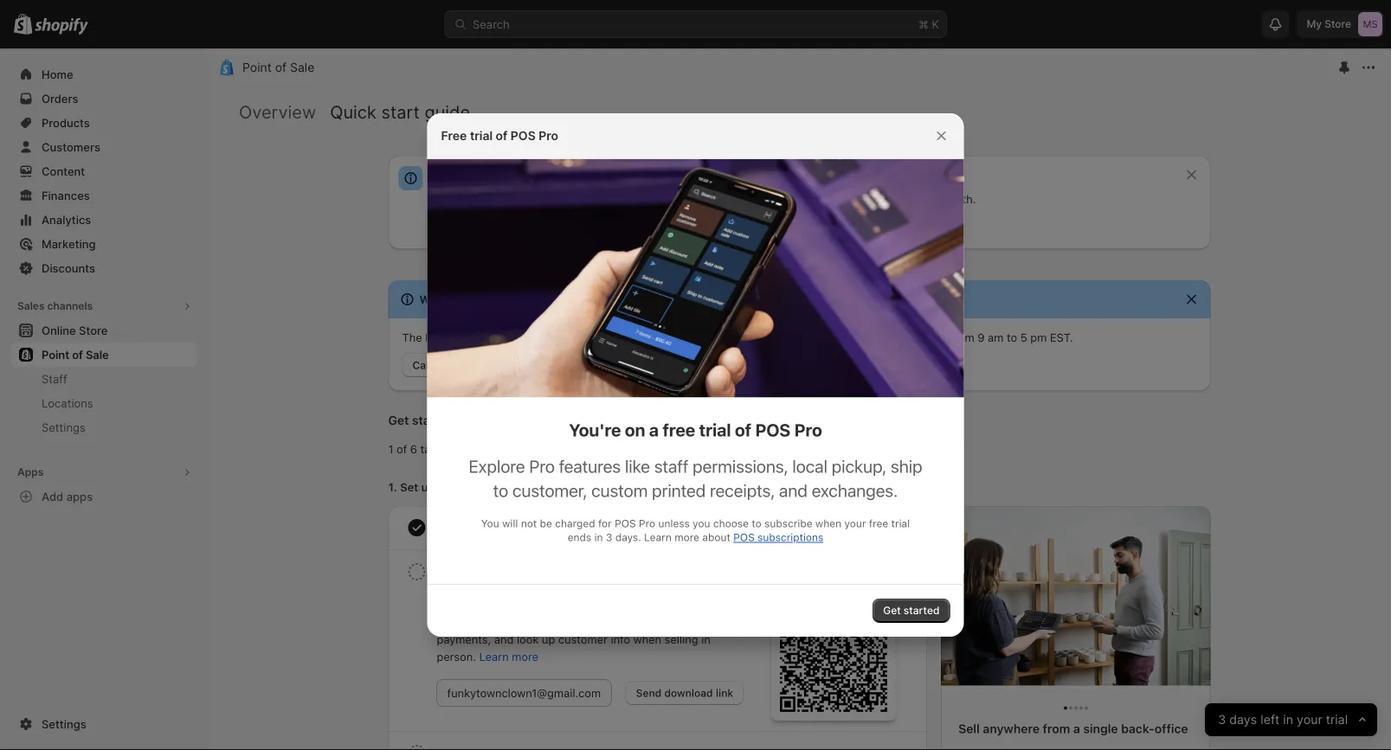 Task type: describe. For each thing, give the bounding box(es) containing it.
discounts
[[42, 262, 95, 275]]

apps
[[66, 490, 93, 504]]

started
[[904, 605, 940, 617]]

apps
[[17, 466, 44, 479]]

trial
[[470, 129, 493, 143]]

0 horizontal spatial point of sale link
[[10, 343, 197, 367]]

sales channels
[[17, 300, 93, 313]]

pos
[[511, 129, 536, 143]]

get
[[883, 605, 901, 617]]

1 vertical spatial point
[[42, 348, 69, 362]]

apps button
[[10, 461, 197, 485]]

1 vertical spatial point of sale
[[42, 348, 109, 362]]

shopify image
[[35, 18, 89, 35]]

add apps button
[[10, 485, 197, 509]]

get started button
[[873, 599, 950, 623]]

0 horizontal spatial sale
[[86, 348, 109, 362]]

locations link
[[10, 391, 197, 416]]

1 horizontal spatial of
[[275, 60, 287, 75]]

1 settings link from the top
[[10, 416, 197, 440]]

home
[[42, 68, 73, 81]]

⌘
[[919, 17, 929, 31]]

2 settings from the top
[[42, 718, 86, 731]]

guide
[[425, 102, 470, 123]]

0 horizontal spatial of
[[72, 348, 83, 362]]

1 horizontal spatial point
[[242, 60, 272, 75]]

sales channels button
[[10, 294, 197, 319]]

sales
[[17, 300, 45, 313]]

staff
[[42, 372, 67, 386]]

add
[[42, 490, 63, 504]]

2 settings link from the top
[[10, 713, 197, 737]]

discounts link
[[10, 256, 197, 281]]



Task type: locate. For each thing, give the bounding box(es) containing it.
get started
[[883, 605, 940, 617]]

0 vertical spatial point of sale
[[242, 60, 315, 75]]

1 vertical spatial settings link
[[10, 713, 197, 737]]

overview
[[239, 102, 316, 123]]

point up staff at the left of page
[[42, 348, 69, 362]]

point right icon for point of sale
[[242, 60, 272, 75]]

0 vertical spatial point of sale link
[[242, 60, 315, 75]]

point of sale up overview
[[242, 60, 315, 75]]

0 vertical spatial point
[[242, 60, 272, 75]]

of
[[275, 60, 287, 75], [496, 129, 508, 143], [72, 348, 83, 362]]

point of sale link down sales channels button at left top
[[10, 343, 197, 367]]

of right trial in the left of the page
[[496, 129, 508, 143]]

0 vertical spatial of
[[275, 60, 287, 75]]

sale up overview button
[[290, 60, 315, 75]]

2 horizontal spatial of
[[496, 129, 508, 143]]

of up staff 'link'
[[72, 348, 83, 362]]

staff link
[[10, 367, 197, 391]]

sale
[[290, 60, 315, 75], [86, 348, 109, 362]]

channels
[[47, 300, 93, 313]]

2 vertical spatial of
[[72, 348, 83, 362]]

overview button
[[239, 102, 316, 123]]

settings link
[[10, 416, 197, 440], [10, 713, 197, 737]]

icon for point of sale image
[[218, 59, 236, 76]]

locations
[[42, 397, 93, 410]]

free trial of pos pro dialog
[[0, 113, 1392, 637]]

add apps
[[42, 490, 93, 504]]

0 vertical spatial sale
[[290, 60, 315, 75]]

pro
[[539, 129, 559, 143]]

free trial of pos pro
[[441, 129, 559, 143]]

1 settings from the top
[[42, 421, 85, 434]]

0 horizontal spatial point of sale
[[42, 348, 109, 362]]

⌘ k
[[919, 17, 940, 31]]

point of sale link
[[242, 60, 315, 75], [10, 343, 197, 367]]

1 horizontal spatial point of sale
[[242, 60, 315, 75]]

0 vertical spatial settings
[[42, 421, 85, 434]]

sale up staff 'link'
[[86, 348, 109, 362]]

of inside dialog
[[496, 129, 508, 143]]

1 vertical spatial of
[[496, 129, 508, 143]]

free
[[441, 129, 467, 143]]

search
[[473, 17, 510, 31]]

home link
[[10, 62, 197, 87]]

1 vertical spatial settings
[[42, 718, 86, 731]]

1 vertical spatial point of sale link
[[10, 343, 197, 367]]

1 horizontal spatial point of sale link
[[242, 60, 315, 75]]

point
[[242, 60, 272, 75], [42, 348, 69, 362]]

point of sale link up overview
[[242, 60, 315, 75]]

point of sale up staff at the left of page
[[42, 348, 109, 362]]

start
[[381, 102, 420, 123]]

of up overview button
[[275, 60, 287, 75]]

1 vertical spatial sale
[[86, 348, 109, 362]]

point of sale
[[242, 60, 315, 75], [42, 348, 109, 362]]

1 horizontal spatial sale
[[290, 60, 315, 75]]

0 horizontal spatial point
[[42, 348, 69, 362]]

quick
[[330, 102, 377, 123]]

settings
[[42, 421, 85, 434], [42, 718, 86, 731]]

quick start guide
[[330, 102, 470, 123]]

k
[[932, 17, 940, 31]]

0 vertical spatial settings link
[[10, 416, 197, 440]]



Task type: vqa. For each thing, say whether or not it's contained in the screenshot.
Home
yes



